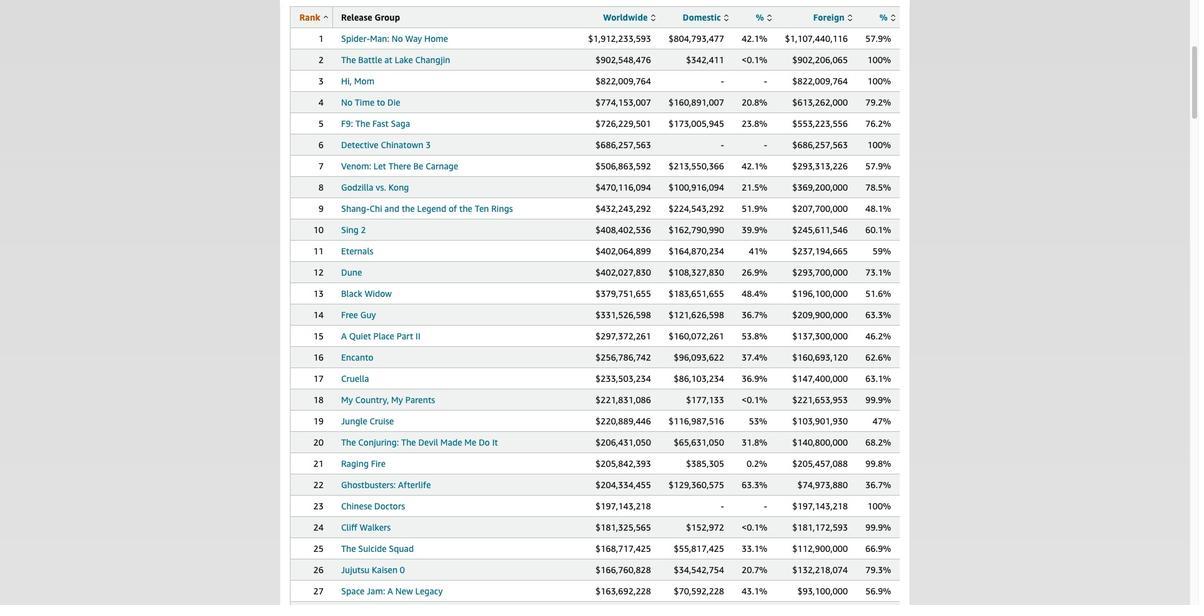 Task type: vqa. For each thing, say whether or not it's contained in the screenshot.


Task type: locate. For each thing, give the bounding box(es) containing it.
57.9% for $1,107,440,116
[[866, 33, 892, 44]]

1 horizontal spatial 36.7%
[[866, 480, 892, 490]]

$369,200,000
[[793, 182, 848, 193]]

0 horizontal spatial 2
[[319, 54, 324, 65]]

2 right sing
[[361, 224, 366, 235]]

0 horizontal spatial my
[[341, 395, 353, 405]]

venom:
[[341, 161, 372, 171]]

no left way
[[392, 33, 403, 44]]

group
[[375, 12, 400, 23]]

the right of
[[460, 203, 473, 214]]

chinatown
[[381, 139, 424, 150]]

1 57.9% from the top
[[866, 33, 892, 44]]

2 99.9% from the top
[[866, 522, 892, 533]]

ghostbusters: afterlife link
[[341, 480, 431, 490]]

<0.1% for $152,972
[[742, 522, 768, 533]]

shang-
[[341, 203, 370, 214]]

the down "jungle"
[[341, 437, 356, 448]]

0 horizontal spatial the
[[402, 203, 415, 214]]

1 horizontal spatial the
[[460, 203, 473, 214]]

let
[[374, 161, 386, 171]]

cruella link
[[341, 373, 369, 384]]

$245,611,546
[[793, 224, 848, 235]]

devil
[[419, 437, 438, 448]]

3 up 4
[[319, 76, 324, 86]]

0 horizontal spatial %
[[756, 12, 764, 23]]

2 vertical spatial <0.1%
[[742, 522, 768, 533]]

3 <0.1% from the top
[[742, 522, 768, 533]]

1 vertical spatial 3
[[426, 139, 431, 150]]

0 vertical spatial 2
[[319, 54, 324, 65]]

1 42.1% from the top
[[742, 33, 768, 44]]

1 vertical spatial 99.9%
[[866, 522, 892, 533]]

black widow link
[[341, 288, 392, 299]]

$686,257,563 down $726,229,501
[[596, 139, 651, 150]]

no left time
[[341, 97, 353, 108]]

squad
[[389, 543, 414, 554]]

fire
[[371, 458, 386, 469]]

66.9%
[[866, 543, 892, 554]]

2 % from the left
[[880, 12, 888, 23]]

$197,143,218 down $204,334,455
[[596, 501, 651, 511]]

the
[[341, 54, 356, 65], [356, 118, 370, 129], [341, 437, 356, 448], [401, 437, 416, 448], [341, 543, 356, 554]]

the left 'devil'
[[401, 437, 416, 448]]

f9: the fast saga link
[[341, 118, 410, 129]]

14
[[314, 309, 324, 320]]

shang-chi and the legend of the ten rings
[[341, 203, 513, 214]]

1 100% from the top
[[868, 54, 892, 65]]

4 100% from the top
[[868, 501, 892, 511]]

22
[[314, 480, 324, 490]]

42.1% right $804,793,477
[[742, 33, 768, 44]]

1 horizontal spatial %
[[880, 12, 888, 23]]

33.1%
[[742, 543, 768, 554]]

$506,863,592
[[596, 161, 651, 171]]

my country, my parents link
[[341, 395, 435, 405]]

rank
[[300, 12, 321, 23], [300, 12, 321, 23]]

57.9% for $293,313,226
[[866, 161, 892, 171]]

1 horizontal spatial $686,257,563
[[793, 139, 848, 150]]

quiet
[[349, 331, 371, 341]]

$224,543,292
[[669, 203, 725, 214]]

0 vertical spatial 36.7%
[[742, 309, 768, 320]]

2 the from the left
[[460, 203, 473, 214]]

- down "23.8%"
[[764, 139, 768, 150]]

1 horizontal spatial $822,009,764
[[793, 76, 848, 86]]

changjin
[[415, 54, 450, 65]]

6
[[319, 139, 324, 150]]

$385,305
[[687, 458, 725, 469]]

0 horizontal spatial a
[[341, 331, 347, 341]]

$293,700,000
[[793, 267, 848, 278]]

0 horizontal spatial 3
[[319, 76, 324, 86]]

$822,009,764 down the $902,548,476
[[596, 76, 651, 86]]

1 <0.1% from the top
[[742, 54, 768, 65]]

$408,402,536
[[596, 224, 651, 235]]

$902,206,065
[[793, 54, 848, 65]]

$256,786,742
[[596, 352, 651, 363]]

$774,153,007
[[596, 97, 651, 108]]

the suicide squad link
[[341, 543, 414, 554]]

my up "jungle"
[[341, 395, 353, 405]]

$197,143,218 up "$181,172,593"
[[793, 501, 848, 511]]

$331,526,598
[[596, 309, 651, 320]]

57.9% right $1,107,440,116
[[866, 33, 892, 44]]

rank link
[[300, 12, 328, 23], [300, 12, 328, 23]]

1 vertical spatial 63.3%
[[742, 480, 768, 490]]

1 99.9% from the top
[[866, 395, 892, 405]]

63.3% down 51.6%
[[866, 309, 892, 320]]

11
[[314, 246, 324, 256]]

cliff walkers link
[[341, 522, 391, 533]]

% link right the foreign link at right top
[[880, 12, 896, 23]]

$1,912,233,593
[[589, 33, 651, 44]]

2 57.9% from the top
[[866, 161, 892, 171]]

a left new
[[388, 586, 393, 596]]

100% for $822,009,764
[[868, 76, 892, 86]]

$206,431,050
[[596, 437, 651, 448]]

my left parents
[[391, 395, 403, 405]]

41%
[[749, 246, 768, 256]]

- down 0.2%
[[764, 501, 768, 511]]

1 vertical spatial 57.9%
[[866, 161, 892, 171]]

do
[[479, 437, 490, 448]]

% right the foreign link at right top
[[880, 12, 888, 23]]

<0.1% down 36.9%
[[742, 395, 768, 405]]

63.3% down 0.2%
[[742, 480, 768, 490]]

19
[[314, 416, 324, 426]]

the right and
[[402, 203, 415, 214]]

spider-
[[341, 33, 370, 44]]

1 horizontal spatial my
[[391, 395, 403, 405]]

$121,626,598
[[669, 309, 725, 320]]

the for conjuring:
[[341, 437, 356, 448]]

0 vertical spatial <0.1%
[[742, 54, 768, 65]]

0 horizontal spatial % link
[[756, 12, 772, 23]]

godzilla vs. kong link
[[341, 182, 409, 193]]

2 42.1% from the top
[[742, 161, 768, 171]]

detective chinatown 3 link
[[341, 139, 431, 150]]

57.9%
[[866, 33, 892, 44], [866, 161, 892, 171]]

1 vertical spatial no
[[341, 97, 353, 108]]

worldwide link
[[603, 12, 656, 23]]

a
[[341, 331, 347, 341], [388, 586, 393, 596]]

36.7% down 99.8%
[[866, 480, 892, 490]]

1 horizontal spatial no
[[392, 33, 403, 44]]

57.9% up 78.5% at the right of page
[[866, 161, 892, 171]]

0 vertical spatial 99.9%
[[866, 395, 892, 405]]

1 vertical spatial a
[[388, 586, 393, 596]]

$220,889,446
[[596, 416, 651, 426]]

$902,548,476
[[596, 54, 651, 65]]

rings
[[492, 203, 513, 214]]

0 horizontal spatial no
[[341, 97, 353, 108]]

2 100% from the top
[[868, 76, 892, 86]]

the up hi,
[[341, 54, 356, 65]]

51.9%
[[742, 203, 768, 214]]

$237,194,665
[[793, 246, 848, 256]]

0 horizontal spatial $822,009,764
[[596, 76, 651, 86]]

2 $822,009,764 from the left
[[793, 76, 848, 86]]

3 100% from the top
[[868, 139, 892, 150]]

chinese
[[341, 501, 372, 511]]

$221,653,953
[[793, 395, 848, 405]]

<0.1% up 33.1%
[[742, 522, 768, 533]]

sing 2 link
[[341, 224, 366, 235]]

1 vertical spatial 42.1%
[[742, 161, 768, 171]]

2 $686,257,563 from the left
[[793, 139, 848, 150]]

100% for $902,206,065
[[868, 54, 892, 65]]

$181,172,593
[[793, 522, 848, 533]]

the conjuring: the devil made me do it link
[[341, 437, 498, 448]]

space jam: a new legacy
[[341, 586, 443, 596]]

1 my from the left
[[341, 395, 353, 405]]

a left quiet
[[341, 331, 347, 341]]

0 horizontal spatial $197,143,218
[[596, 501, 651, 511]]

a quiet place part ii link
[[341, 331, 421, 341]]

17
[[314, 373, 324, 384]]

the down cliff
[[341, 543, 356, 554]]

1 vertical spatial <0.1%
[[742, 395, 768, 405]]

$686,257,563 down $553,223,556
[[793, 139, 848, 150]]

afterlife
[[398, 480, 431, 490]]

3 up the carnage
[[426, 139, 431, 150]]

hi, mom link
[[341, 76, 375, 86]]

of
[[449, 203, 457, 214]]

1 horizontal spatial $197,143,218
[[793, 501, 848, 511]]

2 my from the left
[[391, 395, 403, 405]]

% link right domestic link
[[756, 12, 772, 23]]

suicide
[[358, 543, 387, 554]]

$822,009,764 up $613,262,000
[[793, 76, 848, 86]]

way
[[405, 33, 422, 44]]

1 % from the left
[[756, 12, 764, 23]]

1 horizontal spatial a
[[388, 586, 393, 596]]

0 horizontal spatial $686,257,563
[[596, 139, 651, 150]]

encanto link
[[341, 352, 374, 363]]

42.1% up 21.5%
[[742, 161, 768, 171]]

% right domestic link
[[756, 12, 764, 23]]

$207,700,000
[[793, 203, 848, 214]]

99.9% down 63.1%
[[866, 395, 892, 405]]

1 horizontal spatial 2
[[361, 224, 366, 235]]

chinese doctors link
[[341, 501, 405, 511]]

53%
[[749, 416, 768, 426]]

jungle cruise
[[341, 416, 394, 426]]

$553,223,556
[[793, 118, 848, 129]]

5
[[319, 118, 324, 129]]

1 vertical spatial 2
[[361, 224, 366, 235]]

2 <0.1% from the top
[[742, 395, 768, 405]]

0 horizontal spatial 63.3%
[[742, 480, 768, 490]]

release group
[[341, 12, 400, 23]]

<0.1% up 20.8%
[[742, 54, 768, 65]]

2 down 1
[[319, 54, 324, 65]]

0 vertical spatial 42.1%
[[742, 33, 768, 44]]

99.9% up 66.9%
[[866, 522, 892, 533]]

0 horizontal spatial 36.7%
[[742, 309, 768, 320]]

the
[[402, 203, 415, 214], [460, 203, 473, 214]]

79.3%
[[866, 565, 892, 575]]

the suicide squad
[[341, 543, 414, 554]]

36.7% up 53.8% at right bottom
[[742, 309, 768, 320]]

1 horizontal spatial % link
[[880, 12, 896, 23]]

0 vertical spatial a
[[341, 331, 347, 341]]

- up $213,550,366
[[721, 139, 725, 150]]

0 vertical spatial 63.3%
[[866, 309, 892, 320]]

0 vertical spatial 57.9%
[[866, 33, 892, 44]]

$173,005,945
[[669, 118, 725, 129]]



Task type: describe. For each thing, give the bounding box(es) containing it.
23.8%
[[742, 118, 768, 129]]

1 the from the left
[[402, 203, 415, 214]]

99.9% for $221,653,953
[[866, 395, 892, 405]]

42.1% for $213,550,366
[[742, 161, 768, 171]]

0 vertical spatial no
[[392, 33, 403, 44]]

the for suicide
[[341, 543, 356, 554]]

$613,262,000
[[793, 97, 848, 108]]

sing
[[341, 224, 359, 235]]

$470,116,094
[[596, 182, 651, 193]]

to
[[377, 97, 385, 108]]

100% for $686,257,563
[[868, 139, 892, 150]]

guy
[[361, 309, 376, 320]]

doctors
[[375, 501, 405, 511]]

% for 1st % link from right
[[880, 12, 888, 23]]

$96,093,622
[[674, 352, 725, 363]]

$100,916,094
[[669, 182, 725, 193]]

$177,133
[[687, 395, 725, 405]]

free guy
[[341, 309, 376, 320]]

domestic
[[683, 12, 721, 23]]

$402,027,830
[[596, 267, 651, 278]]

hi,
[[341, 76, 352, 86]]

$116,987,516
[[669, 416, 725, 426]]

1 horizontal spatial 3
[[426, 139, 431, 150]]

<0.1% for $342,411
[[742, 54, 768, 65]]

<0.1% for $177,133
[[742, 395, 768, 405]]

godzilla vs. kong
[[341, 182, 409, 193]]

7
[[319, 161, 324, 171]]

home
[[425, 33, 448, 44]]

$402,064,899
[[596, 246, 651, 256]]

venom: let there be carnage link
[[341, 161, 459, 171]]

made
[[441, 437, 462, 448]]

15
[[314, 331, 324, 341]]

space jam: a new legacy link
[[341, 586, 443, 596]]

parents
[[406, 395, 435, 405]]

$86,103,234
[[674, 373, 725, 384]]

42.1% for $804,793,477
[[742, 33, 768, 44]]

- up $152,972
[[721, 501, 725, 511]]

8
[[319, 182, 324, 193]]

$137,300,000
[[793, 331, 848, 341]]

f9: the fast saga
[[341, 118, 410, 129]]

13
[[314, 288, 324, 299]]

1 $822,009,764 from the left
[[596, 76, 651, 86]]

1 horizontal spatial 63.3%
[[866, 309, 892, 320]]

ghostbusters:
[[341, 480, 396, 490]]

the conjuring: the devil made me do it
[[341, 437, 498, 448]]

detective
[[341, 139, 379, 150]]

space
[[341, 586, 365, 596]]

$160,072,261
[[669, 331, 725, 341]]

1 $197,143,218 from the left
[[596, 501, 651, 511]]

- up 20.8%
[[764, 76, 768, 86]]

$147,400,000
[[793, 373, 848, 384]]

raging fire link
[[341, 458, 386, 469]]

73.1%
[[866, 267, 892, 278]]

the right f9:
[[356, 118, 370, 129]]

- down $342,411
[[721, 76, 725, 86]]

the battle at lake changjin link
[[341, 54, 450, 65]]

die
[[388, 97, 401, 108]]

1 $686,257,563 from the left
[[596, 139, 651, 150]]

man:
[[370, 33, 390, 44]]

$152,972
[[687, 522, 725, 533]]

$70,592,228
[[674, 586, 725, 596]]

encanto
[[341, 352, 374, 363]]

100% for $197,143,218
[[868, 501, 892, 511]]

$132,218,074
[[793, 565, 848, 575]]

$34,542,754
[[674, 565, 725, 575]]

20.8%
[[742, 97, 768, 108]]

1 vertical spatial 36.7%
[[866, 480, 892, 490]]

raging
[[341, 458, 369, 469]]

no time to die
[[341, 97, 401, 108]]

free guy link
[[341, 309, 376, 320]]

cruella
[[341, 373, 369, 384]]

% for 1st % link
[[756, 12, 764, 23]]

$204,334,455
[[596, 480, 651, 490]]

$129,360,575
[[669, 480, 725, 490]]

2 % link from the left
[[880, 12, 896, 23]]

99.9% for $181,172,593
[[866, 522, 892, 533]]

1 % link from the left
[[756, 12, 772, 23]]

chi
[[370, 203, 382, 214]]

2 $197,143,218 from the left
[[793, 501, 848, 511]]

$209,900,000
[[793, 309, 848, 320]]

$65,631,050
[[674, 437, 725, 448]]

walkers
[[360, 522, 391, 533]]

dune
[[341, 267, 362, 278]]

lake
[[395, 54, 413, 65]]

0 vertical spatial 3
[[319, 76, 324, 86]]

conjuring:
[[358, 437, 399, 448]]

$205,842,393
[[596, 458, 651, 469]]

cliff
[[341, 522, 358, 533]]

26.9%
[[742, 267, 768, 278]]

0.2%
[[747, 458, 768, 469]]

$221,831,086
[[596, 395, 651, 405]]

36.9%
[[742, 373, 768, 384]]

31.8%
[[742, 437, 768, 448]]

eternals
[[341, 246, 374, 256]]

hi, mom
[[341, 76, 375, 86]]

carnage
[[426, 161, 459, 171]]

jungle
[[341, 416, 368, 426]]

$297,372,261
[[596, 331, 651, 341]]

$112,900,000
[[793, 543, 848, 554]]

48.4%
[[742, 288, 768, 299]]

$163,692,228
[[596, 586, 651, 596]]

$93,100,000
[[798, 586, 848, 596]]

20.7%
[[742, 565, 768, 575]]

62.6%
[[866, 352, 892, 363]]

$196,100,000
[[793, 288, 848, 299]]

me
[[465, 437, 477, 448]]

jujutsu kaisen 0
[[341, 565, 405, 575]]

16
[[314, 352, 324, 363]]

the for battle
[[341, 54, 356, 65]]

foreign
[[814, 12, 845, 23]]

sing 2
[[341, 224, 366, 235]]

18
[[314, 395, 324, 405]]



